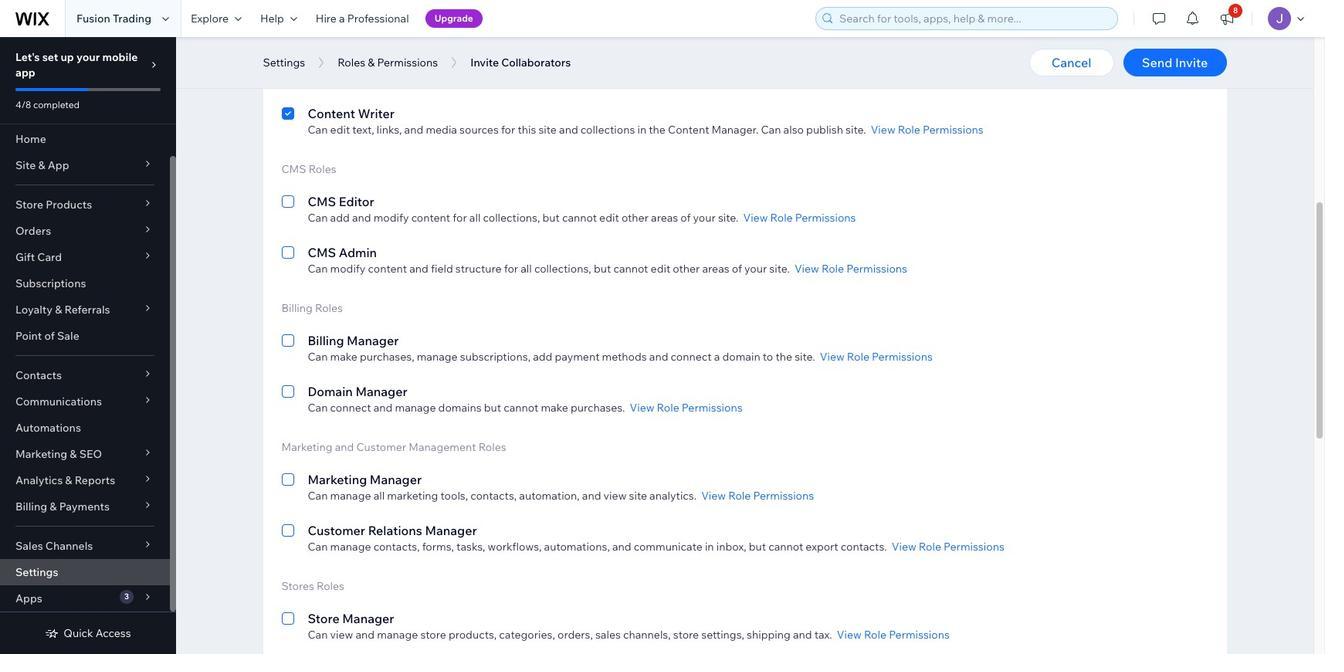 Task type: locate. For each thing, give the bounding box(es) containing it.
can for billing manager
[[308, 350, 328, 364]]

0 vertical spatial areas
[[651, 211, 679, 225]]

None checkbox
[[282, 243, 294, 276], [282, 331, 294, 364], [282, 471, 294, 503], [282, 522, 294, 554], [282, 610, 294, 642], [282, 243, 294, 276], [282, 331, 294, 364], [282, 471, 294, 503], [282, 522, 294, 554], [282, 610, 294, 642]]

1 vertical spatial content
[[668, 123, 710, 137]]

analytics & reports button
[[0, 467, 170, 494]]

settings for settings button
[[263, 56, 305, 70]]

in right collections
[[638, 123, 647, 137]]

manager down stores roles
[[343, 611, 394, 627]]

can inside marketing manager can manage all marketing tools, contacts, automation, and view site analytics. view role permissions
[[308, 489, 328, 503]]

0 vertical spatial settings
[[263, 56, 305, 70]]

site.
[[710, 72, 731, 86], [846, 123, 867, 137], [719, 211, 739, 225], [770, 262, 790, 276], [795, 350, 816, 364]]

but right apps
[[612, 72, 629, 86]]

store manager can view and manage store products, categories, orders, sales channels, store settings, shipping and tax. view role permissions
[[308, 611, 950, 642]]

invite
[[1176, 55, 1209, 70], [471, 56, 499, 70]]

make up domain
[[330, 350, 358, 364]]

billing for roles
[[282, 301, 313, 315]]

communicate
[[634, 540, 703, 554]]

quick access button
[[45, 627, 131, 641]]

cannot down subscriptions,
[[504, 401, 539, 415]]

manager down "purchases,"
[[356, 384, 408, 399]]

2 vertical spatial site
[[629, 489, 648, 503]]

1 horizontal spatial to
[[763, 350, 774, 364]]

0 horizontal spatial of
[[44, 329, 55, 343]]

2 horizontal spatial site
[[629, 489, 648, 503]]

0 horizontal spatial site
[[500, 72, 518, 86]]

0 vertical spatial your
[[76, 50, 100, 64]]

a
[[339, 12, 345, 25], [715, 350, 720, 364]]

0 horizontal spatial invite
[[471, 56, 499, 70]]

can for content writer
[[308, 123, 328, 137]]

1 vertical spatial of
[[732, 262, 742, 276]]

content writer can edit text, links, and media sources for this site and collections in the content manager. can also publish site. view role permissions
[[308, 106, 984, 137]]

1 vertical spatial a
[[715, 350, 720, 364]]

marketing and customer management roles
[[282, 440, 507, 454]]

marketing down domain
[[282, 440, 333, 454]]

apps
[[15, 592, 42, 606]]

1 vertical spatial in
[[705, 540, 714, 554]]

& down analytics & reports
[[50, 500, 57, 514]]

1 horizontal spatial invite
[[1176, 55, 1209, 70]]

customer up the marketing
[[357, 440, 407, 454]]

marketing down marketing and customer management roles
[[308, 472, 367, 488]]

1 vertical spatial content
[[368, 262, 407, 276]]

site & app
[[15, 158, 69, 172]]

all
[[470, 211, 481, 225], [521, 262, 532, 276], [374, 489, 385, 503]]

role inside domain manager can connect and manage domains but cannot make purchases. view role permissions
[[657, 401, 680, 415]]

content up the text,
[[308, 106, 355, 121]]

content up field
[[412, 211, 451, 225]]

cannot
[[632, 72, 666, 86], [562, 211, 597, 225], [614, 262, 649, 276], [504, 401, 539, 415], [769, 540, 804, 554]]

1 horizontal spatial in
[[705, 540, 714, 554]]

collections, up structure
[[483, 211, 540, 225]]

cannot up content writer can edit text, links, and media sources for this site and collections in the content manager. can also publish site. view role permissions
[[632, 72, 666, 86]]

send invite button
[[1124, 49, 1227, 76]]

add inside cms editor can add and modify content for all collections, but cannot edit other areas of your site. view role permissions
[[330, 211, 350, 225]]

cms editor can add and modify content for all collections, but cannot edit other areas of your site. view role permissions
[[308, 194, 857, 225]]

modify inside cms editor can add and modify content for all collections, but cannot edit other areas of your site. view role permissions
[[374, 211, 409, 225]]

the inside content writer can edit text, links, and media sources for this site and collections in the content manager. can also publish site. view role permissions
[[649, 123, 666, 137]]

0 horizontal spatial in
[[638, 123, 647, 137]]

view inside "customer relations manager can manage contacts, forms, tasks, workflows, automations, and communicate in inbox, but cannot export contacts. view role permissions"
[[892, 540, 917, 554]]

for inside cms admin can modify content and field structure for all collections, but cannot edit other areas of your site. view role permissions
[[504, 262, 519, 276]]

manage inside marketing manager can manage all marketing tools, contacts, automation, and view site analytics. view role permissions
[[330, 489, 371, 503]]

your
[[76, 50, 100, 64], [694, 211, 716, 225], [745, 262, 767, 276]]

manager for marketing manager
[[370, 472, 422, 488]]

but right domains
[[484, 401, 502, 415]]

0 horizontal spatial modify
[[330, 262, 366, 276]]

connect inside billing manager can make purchases, manage subscriptions, add payment methods and connect a domain to the site. view role permissions
[[671, 350, 712, 364]]

0 vertical spatial all
[[470, 211, 481, 225]]

1 vertical spatial for
[[453, 211, 467, 225]]

all inside marketing manager can manage all marketing tools, contacts, automation, and view site analytics. view role permissions
[[374, 489, 385, 503]]

view role permissions button for billing manager
[[820, 350, 933, 364]]

0 vertical spatial in
[[638, 123, 647, 137]]

role inside billing manager can make purchases, manage subscriptions, add payment methods and connect a domain to the site. view role permissions
[[848, 350, 870, 364]]

view inside store manager can view and manage store products, categories, orders, sales channels, store settings, shipping and tax. view role permissions
[[837, 628, 862, 642]]

1 vertical spatial add
[[533, 350, 553, 364]]

marketing for and
[[282, 440, 333, 454]]

store products button
[[0, 192, 170, 218]]

the inside billing manager can make purchases, manage subscriptions, add payment methods and connect a domain to the site. view role permissions
[[776, 350, 793, 364]]

store for manager
[[308, 611, 340, 627]]

& down professional
[[368, 56, 375, 70]]

cannot up cms admin can modify content and field structure for all collections, but cannot edit other areas of your site. view role permissions
[[562, 211, 597, 225]]

add
[[330, 211, 350, 225], [533, 350, 553, 364]]

a left the domain
[[715, 350, 720, 364]]

can inside back office manager can access the dashboard to manage site settings and apps but cannot edit the site.
[[308, 72, 328, 86]]

1 horizontal spatial of
[[681, 211, 691, 225]]

products
[[46, 198, 92, 212]]

1 horizontal spatial all
[[470, 211, 481, 225]]

can for store manager
[[308, 628, 328, 642]]

1 horizontal spatial content
[[412, 211, 451, 225]]

view role permissions button
[[871, 123, 984, 137], [744, 211, 857, 225], [795, 262, 908, 276], [820, 350, 933, 364], [630, 401, 743, 415], [702, 489, 815, 503], [892, 540, 1005, 554], [837, 628, 950, 642]]

0 horizontal spatial a
[[339, 12, 345, 25]]

2 vertical spatial cms
[[308, 245, 336, 260]]

customer inside "customer relations manager can manage contacts, forms, tasks, workflows, automations, and communicate in inbox, but cannot export contacts. view role permissions"
[[308, 523, 366, 539]]

0 vertical spatial contacts,
[[471, 489, 517, 503]]

help button
[[251, 0, 307, 37]]

automations link
[[0, 415, 170, 441]]

1 vertical spatial billing
[[308, 333, 344, 348]]

settings for settings link
[[15, 566, 58, 580]]

2 vertical spatial your
[[745, 262, 767, 276]]

& left reports
[[65, 474, 72, 488]]

store inside store manager can view and manage store products, categories, orders, sales channels, store settings, shipping and tax. view role permissions
[[308, 611, 340, 627]]

admin
[[339, 245, 377, 260]]

domains
[[439, 401, 482, 415]]

content left manager.
[[668, 123, 710, 137]]

connect inside domain manager can connect and manage domains but cannot make purchases. view role permissions
[[330, 401, 371, 415]]

can for marketing manager
[[308, 489, 328, 503]]

0 horizontal spatial store
[[421, 628, 446, 642]]

app
[[15, 66, 35, 80]]

of inside cms editor can add and modify content for all collections, but cannot edit other areas of your site. view role permissions
[[681, 211, 691, 225]]

view left analytics.
[[604, 489, 627, 503]]

contacts, down relations
[[374, 540, 420, 554]]

hire
[[316, 12, 337, 25]]

to inside back office manager can access the dashboard to manage site settings and apps but cannot edit the site.
[[444, 72, 454, 86]]

0 horizontal spatial connect
[[330, 401, 371, 415]]

0 horizontal spatial contacts,
[[374, 540, 420, 554]]

areas inside cms admin can modify content and field structure for all collections, but cannot edit other areas of your site. view role permissions
[[703, 262, 730, 276]]

0 horizontal spatial all
[[374, 489, 385, 503]]

add down editor at the top of the page
[[330, 211, 350, 225]]

site left analytics.
[[629, 489, 648, 503]]

products,
[[449, 628, 497, 642]]

contacts, right tools,
[[471, 489, 517, 503]]

manager inside marketing manager can manage all marketing tools, contacts, automation, and view site analytics. view role permissions
[[370, 472, 422, 488]]

1 vertical spatial contacts,
[[374, 540, 420, 554]]

invite left "collaborators"
[[471, 56, 499, 70]]

2 vertical spatial of
[[44, 329, 55, 343]]

cannot left export
[[769, 540, 804, 554]]

and
[[563, 72, 582, 86], [405, 123, 424, 137], [559, 123, 579, 137], [352, 211, 371, 225], [410, 262, 429, 276], [650, 350, 669, 364], [374, 401, 393, 415], [335, 440, 354, 454], [582, 489, 601, 503], [613, 540, 632, 554], [356, 628, 375, 642], [793, 628, 813, 642]]

site for content writer
[[539, 123, 557, 137]]

for inside content writer can edit text, links, and media sources for this site and collections in the content manager. can also publish site. view role permissions
[[501, 123, 516, 137]]

1 horizontal spatial other
[[673, 262, 700, 276]]

view role permissions button for content writer
[[871, 123, 984, 137]]

0 vertical spatial site
[[500, 72, 518, 86]]

stores
[[282, 580, 314, 593]]

manage left domains
[[395, 401, 436, 415]]

2 horizontal spatial your
[[745, 262, 767, 276]]

1 vertical spatial customer
[[308, 523, 366, 539]]

cms inside cms editor can add and modify content for all collections, but cannot edit other areas of your site. view role permissions
[[308, 194, 336, 209]]

store left products,
[[421, 628, 446, 642]]

0 horizontal spatial your
[[76, 50, 100, 64]]

add left 'payment'
[[533, 350, 553, 364]]

2 horizontal spatial of
[[732, 262, 742, 276]]

0 horizontal spatial to
[[444, 72, 454, 86]]

methods
[[602, 350, 647, 364]]

can inside cms admin can modify content and field structure for all collections, but cannot edit other areas of your site. view role permissions
[[308, 262, 328, 276]]

marketing up analytics
[[15, 447, 67, 461]]

1 vertical spatial your
[[694, 211, 716, 225]]

content down 'admin'
[[368, 262, 407, 276]]

areas inside cms editor can add and modify content for all collections, but cannot edit other areas of your site. view role permissions
[[651, 211, 679, 225]]

1 vertical spatial areas
[[703, 262, 730, 276]]

view inside content writer can edit text, links, and media sources for this site and collections in the content manager. can also publish site. view role permissions
[[871, 123, 896, 137]]

0 vertical spatial store
[[15, 198, 43, 212]]

invite right send
[[1176, 55, 1209, 70]]

marketing inside marketing manager can manage all marketing tools, contacts, automation, and view site analytics. view role permissions
[[308, 472, 367, 488]]

store
[[15, 198, 43, 212], [308, 611, 340, 627]]

permissions inside store manager can view and manage store products, categories, orders, sales channels, store settings, shipping and tax. view role permissions
[[889, 628, 950, 642]]

referrals
[[65, 303, 110, 317]]

marketing & seo
[[15, 447, 102, 461]]

manager up "purchases,"
[[347, 333, 399, 348]]

manage inside store manager can view and manage store products, categories, orders, sales channels, store settings, shipping and tax. view role permissions
[[377, 628, 418, 642]]

cancel button
[[1030, 49, 1115, 76]]

1 vertical spatial make
[[541, 401, 569, 415]]

0 vertical spatial content
[[308, 106, 355, 121]]

can inside cms editor can add and modify content for all collections, but cannot edit other areas of your site. view role permissions
[[308, 211, 328, 225]]

hire a professional link
[[307, 0, 419, 37]]

invite inside 'button'
[[1176, 55, 1209, 70]]

in inside "customer relations manager can manage contacts, forms, tasks, workflows, automations, and communicate in inbox, but cannot export contacts. view role permissions"
[[705, 540, 714, 554]]

all up structure
[[470, 211, 481, 225]]

make left purchases. at the bottom of page
[[541, 401, 569, 415]]

0 vertical spatial other
[[622, 211, 649, 225]]

point of sale link
[[0, 323, 170, 349]]

collections, down cms editor can add and modify content for all collections, but cannot edit other areas of your site. view role permissions
[[535, 262, 592, 276]]

publish
[[807, 123, 844, 137]]

settings,
[[702, 628, 745, 642]]

manager up forms,
[[425, 523, 477, 539]]

marketing for manager
[[308, 472, 367, 488]]

billing manager can make purchases, manage subscriptions, add payment methods and connect a domain to the site. view role permissions
[[308, 333, 933, 364]]

but down cms editor can add and modify content for all collections, but cannot edit other areas of your site. view role permissions
[[594, 262, 611, 276]]

manage down relations
[[330, 540, 371, 554]]

0 vertical spatial billing
[[282, 301, 313, 315]]

the right collections
[[649, 123, 666, 137]]

view down stores roles
[[330, 628, 353, 642]]

0 vertical spatial of
[[681, 211, 691, 225]]

& for marketing
[[70, 447, 77, 461]]

cms for editor
[[308, 194, 336, 209]]

connect down domain
[[330, 401, 371, 415]]

& for analytics
[[65, 474, 72, 488]]

in inside content writer can edit text, links, and media sources for this site and collections in the content manager. can also publish site. view role permissions
[[638, 123, 647, 137]]

orders button
[[0, 218, 170, 244]]

0 vertical spatial modify
[[374, 211, 409, 225]]

view
[[604, 489, 627, 503], [330, 628, 353, 642]]

communications
[[15, 395, 102, 409]]

modify down editor at the top of the page
[[374, 211, 409, 225]]

manager up dashboard
[[378, 55, 430, 70]]

add inside billing manager can make purchases, manage subscriptions, add payment methods and connect a domain to the site. view role permissions
[[533, 350, 553, 364]]

1 horizontal spatial contacts,
[[471, 489, 517, 503]]

1 horizontal spatial make
[[541, 401, 569, 415]]

1 horizontal spatial add
[[533, 350, 553, 364]]

up
[[61, 50, 74, 64]]

view inside domain manager can connect and manage domains but cannot make purchases. view role permissions
[[630, 401, 655, 415]]

3
[[124, 592, 129, 602]]

billing for manager
[[308, 333, 344, 348]]

0 vertical spatial collections,
[[483, 211, 540, 225]]

permissions
[[377, 56, 438, 70], [923, 123, 984, 137], [796, 211, 857, 225], [847, 262, 908, 276], [872, 350, 933, 364], [682, 401, 743, 415], [754, 489, 815, 503], [944, 540, 1005, 554], [889, 628, 950, 642]]

for left this
[[501, 123, 516, 137]]

and inside domain manager can connect and manage domains but cannot make purchases. view role permissions
[[374, 401, 393, 415]]

modify
[[374, 211, 409, 225], [330, 262, 366, 276]]

Search for tools, apps, help & more... field
[[835, 8, 1113, 29]]

sidebar element
[[0, 37, 176, 654]]

analytics
[[15, 474, 63, 488]]

& for loyalty
[[55, 303, 62, 317]]

0 vertical spatial make
[[330, 350, 358, 364]]

& left seo
[[70, 447, 77, 461]]

edit inside content writer can edit text, links, and media sources for this site and collections in the content manager. can also publish site. view role permissions
[[330, 123, 350, 137]]

manage left products,
[[377, 628, 418, 642]]

in left 'inbox,'
[[705, 540, 714, 554]]

0 vertical spatial view
[[604, 489, 627, 503]]

0 horizontal spatial other
[[622, 211, 649, 225]]

modify down 'admin'
[[330, 262, 366, 276]]

0 horizontal spatial add
[[330, 211, 350, 225]]

marketing inside popup button
[[15, 447, 67, 461]]

1 horizontal spatial a
[[715, 350, 720, 364]]

0 vertical spatial for
[[501, 123, 516, 137]]

but inside domain manager can connect and manage domains but cannot make purchases. view role permissions
[[484, 401, 502, 415]]

payments
[[59, 500, 110, 514]]

to right the domain
[[763, 350, 774, 364]]

site inside marketing manager can manage all marketing tools, contacts, automation, and view site analytics. view role permissions
[[629, 489, 648, 503]]

1 horizontal spatial modify
[[374, 211, 409, 225]]

connect
[[671, 350, 712, 364], [330, 401, 371, 415]]

0 horizontal spatial make
[[330, 350, 358, 364]]

domain
[[308, 384, 353, 399]]

for right structure
[[504, 262, 519, 276]]

marketing & seo button
[[0, 441, 170, 467]]

your inside cms editor can add and modify content for all collections, but cannot edit other areas of your site. view role permissions
[[694, 211, 716, 225]]

store down stores roles
[[308, 611, 340, 627]]

site down the invite collaborators
[[500, 72, 518, 86]]

site right this
[[539, 123, 557, 137]]

all left the marketing
[[374, 489, 385, 503]]

home
[[15, 132, 46, 146]]

roles & permissions button
[[330, 51, 446, 74]]

send invite
[[1143, 55, 1209, 70]]

settings left the back
[[263, 56, 305, 70]]

marketing
[[387, 489, 438, 503]]

1 vertical spatial cms
[[308, 194, 336, 209]]

make inside domain manager can connect and manage domains but cannot make purchases. view role permissions
[[541, 401, 569, 415]]

customer left relations
[[308, 523, 366, 539]]

other inside cms admin can modify content and field structure for all collections, but cannot edit other areas of your site. view role permissions
[[673, 262, 700, 276]]

to right dashboard
[[444, 72, 454, 86]]

but right 'inbox,'
[[749, 540, 767, 554]]

0 horizontal spatial content
[[368, 262, 407, 276]]

None checkbox
[[282, 53, 294, 86], [282, 104, 294, 137], [282, 192, 294, 225], [282, 382, 294, 415], [282, 53, 294, 86], [282, 104, 294, 137], [282, 192, 294, 225], [282, 382, 294, 415]]

settings button
[[255, 51, 313, 74]]

0 vertical spatial content
[[412, 211, 451, 225]]

view role permissions button for cms editor
[[744, 211, 857, 225]]

1 horizontal spatial connect
[[671, 350, 712, 364]]

cannot inside domain manager can connect and manage domains but cannot make purchases. view role permissions
[[504, 401, 539, 415]]

1 vertical spatial store
[[308, 611, 340, 627]]

edit
[[669, 72, 689, 86], [330, 123, 350, 137], [600, 211, 620, 225], [651, 262, 671, 276]]

0 vertical spatial add
[[330, 211, 350, 225]]

1 horizontal spatial site
[[539, 123, 557, 137]]

1 vertical spatial collections,
[[535, 262, 592, 276]]

all inside cms admin can modify content and field structure for all collections, but cannot edit other areas of your site. view role permissions
[[521, 262, 532, 276]]

1 vertical spatial site
[[539, 123, 557, 137]]

manager for store manager
[[343, 611, 394, 627]]

site
[[500, 72, 518, 86], [539, 123, 557, 137], [629, 489, 648, 503]]

permissions inside roles & permissions button
[[377, 56, 438, 70]]

site
[[15, 158, 36, 172]]

site. inside billing manager can make purchases, manage subscriptions, add payment methods and connect a domain to the site. view role permissions
[[795, 350, 816, 364]]

cms inside cms admin can modify content and field structure for all collections, but cannot edit other areas of your site. view role permissions
[[308, 245, 336, 260]]

all right structure
[[521, 262, 532, 276]]

0 vertical spatial to
[[444, 72, 454, 86]]

view role permissions button for store manager
[[837, 628, 950, 642]]

2 vertical spatial all
[[374, 489, 385, 503]]

roles inside button
[[338, 56, 366, 70]]

2 horizontal spatial all
[[521, 262, 532, 276]]

cannot down cms editor can add and modify content for all collections, but cannot edit other areas of your site. view role permissions
[[614, 262, 649, 276]]

0 horizontal spatial areas
[[651, 211, 679, 225]]

settings inside settings link
[[15, 566, 58, 580]]

1 horizontal spatial store
[[674, 628, 699, 642]]

a right hire at the top
[[339, 12, 345, 25]]

0 vertical spatial connect
[[671, 350, 712, 364]]

billing inside billing manager can make purchases, manage subscriptions, add payment methods and connect a domain to the site. view role permissions
[[308, 333, 344, 348]]

1 horizontal spatial settings
[[263, 56, 305, 70]]

store up orders on the top left of the page
[[15, 198, 43, 212]]

1 vertical spatial to
[[763, 350, 774, 364]]

0 horizontal spatial store
[[15, 198, 43, 212]]

1 horizontal spatial view
[[604, 489, 627, 503]]

1 vertical spatial all
[[521, 262, 532, 276]]

manager up the marketing
[[370, 472, 422, 488]]

1 horizontal spatial store
[[308, 611, 340, 627]]

can for cms editor
[[308, 211, 328, 225]]

can for domain manager
[[308, 401, 328, 415]]

0 horizontal spatial view
[[330, 628, 353, 642]]

sources
[[460, 123, 499, 137]]

& right site
[[38, 158, 45, 172]]

1 vertical spatial other
[[673, 262, 700, 276]]

0 vertical spatial cms
[[282, 162, 306, 176]]

the right the domain
[[776, 350, 793, 364]]

store left settings,
[[674, 628, 699, 642]]

role
[[898, 123, 921, 137], [771, 211, 793, 225], [822, 262, 845, 276], [848, 350, 870, 364], [657, 401, 680, 415], [729, 489, 751, 503], [919, 540, 942, 554], [865, 628, 887, 642]]

settings inside settings button
[[263, 56, 305, 70]]

manage right "purchases,"
[[417, 350, 458, 364]]

can inside store manager can view and manage store products, categories, orders, sales channels, store settings, shipping and tax. view role permissions
[[308, 628, 328, 642]]

site inside content writer can edit text, links, and media sources for this site and collections in the content manager. can also publish site. view role permissions
[[539, 123, 557, 137]]

loyalty
[[15, 303, 53, 317]]

can inside domain manager can connect and manage domains but cannot make purchases. view role permissions
[[308, 401, 328, 415]]

analytics & reports
[[15, 474, 115, 488]]

2 vertical spatial billing
[[15, 500, 47, 514]]

manager inside billing manager can make purchases, manage subscriptions, add payment methods and connect a domain to the site. view role permissions
[[347, 333, 399, 348]]

reports
[[75, 474, 115, 488]]

1 vertical spatial settings
[[15, 566, 58, 580]]

contacts, inside "customer relations manager can manage contacts, forms, tasks, workflows, automations, and communicate in inbox, but cannot export contacts. view role permissions"
[[374, 540, 420, 554]]

can
[[308, 72, 328, 86], [308, 123, 328, 137], [762, 123, 782, 137], [308, 211, 328, 225], [308, 262, 328, 276], [308, 350, 328, 364], [308, 401, 328, 415], [308, 489, 328, 503], [308, 540, 328, 554], [308, 628, 328, 642]]

for up field
[[453, 211, 467, 225]]

1 vertical spatial modify
[[330, 262, 366, 276]]

connect left the domain
[[671, 350, 712, 364]]

manager
[[378, 55, 430, 70], [347, 333, 399, 348], [356, 384, 408, 399], [370, 472, 422, 488], [425, 523, 477, 539], [343, 611, 394, 627]]

to inside billing manager can make purchases, manage subscriptions, add payment methods and connect a domain to the site. view role permissions
[[763, 350, 774, 364]]

site inside back office manager can access the dashboard to manage site settings and apps but cannot edit the site.
[[500, 72, 518, 86]]

roles
[[338, 56, 366, 70], [309, 162, 337, 176], [315, 301, 343, 315], [479, 440, 507, 454], [317, 580, 345, 593]]

1 horizontal spatial your
[[694, 211, 716, 225]]

workflows,
[[488, 540, 542, 554]]

manage down the invite collaborators
[[457, 72, 498, 86]]

site for marketing manager
[[629, 489, 648, 503]]

forms,
[[422, 540, 454, 554]]

2 vertical spatial for
[[504, 262, 519, 276]]

1 vertical spatial view
[[330, 628, 353, 642]]

manage up relations
[[330, 489, 371, 503]]

& right 'loyalty'
[[55, 303, 62, 317]]

collections
[[581, 123, 635, 137]]

0 horizontal spatial settings
[[15, 566, 58, 580]]

view role permissions button for customer relations manager
[[892, 540, 1005, 554]]

all inside cms editor can add and modify content for all collections, but cannot edit other areas of your site. view role permissions
[[470, 211, 481, 225]]

the up content writer can edit text, links, and media sources for this site and collections in the content manager. can also publish site. view role permissions
[[691, 72, 708, 86]]

content inside cms editor can add and modify content for all collections, but cannot edit other areas of your site. view role permissions
[[412, 211, 451, 225]]

but up cms admin can modify content and field structure for all collections, but cannot edit other areas of your site. view role permissions
[[543, 211, 560, 225]]

settings down the sales
[[15, 566, 58, 580]]

1 horizontal spatial areas
[[703, 262, 730, 276]]



Task type: describe. For each thing, give the bounding box(es) containing it.
structure
[[456, 262, 502, 276]]

for inside cms editor can add and modify content for all collections, but cannot edit other areas of your site. view role permissions
[[453, 211, 467, 225]]

roles for billing
[[315, 301, 343, 315]]

set
[[42, 50, 58, 64]]

help
[[260, 12, 284, 25]]

site. inside cms editor can add and modify content for all collections, but cannot edit other areas of your site. view role permissions
[[719, 211, 739, 225]]

collaborators
[[502, 56, 571, 70]]

management
[[409, 440, 476, 454]]

back
[[308, 55, 337, 70]]

manage inside back office manager can access the dashboard to manage site settings and apps but cannot edit the site.
[[457, 72, 498, 86]]

cannot inside back office manager can access the dashboard to manage site settings and apps but cannot edit the site.
[[632, 72, 666, 86]]

cancel
[[1052, 55, 1092, 70]]

automations,
[[544, 540, 610, 554]]

sales channels button
[[0, 533, 170, 559]]

purchases,
[[360, 350, 415, 364]]

role inside cms editor can add and modify content for all collections, but cannot edit other areas of your site. view role permissions
[[771, 211, 793, 225]]

tools,
[[441, 489, 468, 503]]

manager for billing manager
[[347, 333, 399, 348]]

but inside back office manager can access the dashboard to manage site settings and apps but cannot edit the site.
[[612, 72, 629, 86]]

the down roles & permissions
[[367, 72, 383, 86]]

0 vertical spatial a
[[339, 12, 345, 25]]

domain
[[723, 350, 761, 364]]

1 horizontal spatial content
[[668, 123, 710, 137]]

0 vertical spatial customer
[[357, 440, 407, 454]]

content inside cms admin can modify content and field structure for all collections, but cannot edit other areas of your site. view role permissions
[[368, 262, 407, 276]]

media
[[426, 123, 457, 137]]

view inside marketing manager can manage all marketing tools, contacts, automation, and view site analytics. view role permissions
[[702, 489, 726, 503]]

of inside cms admin can modify content and field structure for all collections, but cannot edit other areas of your site. view role permissions
[[732, 262, 742, 276]]

field
[[431, 262, 453, 276]]

make inside billing manager can make purchases, manage subscriptions, add payment methods and connect a domain to the site. view role permissions
[[330, 350, 358, 364]]

shipping
[[747, 628, 791, 642]]

and inside "customer relations manager can manage contacts, forms, tasks, workflows, automations, and communicate in inbox, but cannot export contacts. view role permissions"
[[613, 540, 632, 554]]

a inside billing manager can make purchases, manage subscriptions, add payment methods and connect a domain to the site. view role permissions
[[715, 350, 720, 364]]

role inside content writer can edit text, links, and media sources for this site and collections in the content manager. can also publish site. view role permissions
[[898, 123, 921, 137]]

subscriptions
[[15, 277, 86, 291]]

edit inside back office manager can access the dashboard to manage site settings and apps but cannot edit the site.
[[669, 72, 689, 86]]

edit inside cms admin can modify content and field structure for all collections, but cannot edit other areas of your site. view role permissions
[[651, 262, 671, 276]]

point
[[15, 329, 42, 343]]

purchases.
[[571, 401, 625, 415]]

can for cms admin
[[308, 262, 328, 276]]

let's
[[15, 50, 40, 64]]

and inside back office manager can access the dashboard to manage site settings and apps but cannot edit the site.
[[563, 72, 582, 86]]

cannot inside cms editor can add and modify content for all collections, but cannot edit other areas of your site. view role permissions
[[562, 211, 597, 225]]

manager.
[[712, 123, 759, 137]]

analytics.
[[650, 489, 697, 503]]

upgrade
[[435, 12, 474, 24]]

permissions inside billing manager can make purchases, manage subscriptions, add payment methods and connect a domain to the site. view role permissions
[[872, 350, 933, 364]]

& for billing
[[50, 500, 57, 514]]

stores roles
[[282, 580, 345, 593]]

roles & permissions
[[338, 56, 438, 70]]

channels,
[[624, 628, 671, 642]]

cannot inside "customer relations manager can manage contacts, forms, tasks, workflows, automations, and communicate in inbox, but cannot export contacts. view role permissions"
[[769, 540, 804, 554]]

tasks,
[[457, 540, 486, 554]]

manager inside "customer relations manager can manage contacts, forms, tasks, workflows, automations, and communicate in inbox, but cannot export contacts. view role permissions"
[[425, 523, 477, 539]]

& for site
[[38, 158, 45, 172]]

contacts button
[[0, 362, 170, 389]]

orders
[[15, 224, 51, 238]]

back office manager can access the dashboard to manage site settings and apps but cannot edit the site.
[[308, 55, 731, 86]]

sale
[[57, 329, 79, 343]]

modify inside cms admin can modify content and field structure for all collections, but cannot edit other areas of your site. view role permissions
[[330, 262, 366, 276]]

and inside marketing manager can manage all marketing tools, contacts, automation, and view site analytics. view role permissions
[[582, 489, 601, 503]]

fusion trading
[[76, 12, 151, 25]]

subscriptions link
[[0, 270, 170, 297]]

invite collaborators button
[[463, 51, 579, 74]]

0 horizontal spatial content
[[308, 106, 355, 121]]

billing & payments button
[[0, 494, 170, 520]]

role inside store manager can view and manage store products, categories, orders, sales channels, store settings, shipping and tax. view role permissions
[[865, 628, 887, 642]]

site & app button
[[0, 152, 170, 178]]

view inside billing manager can make purchases, manage subscriptions, add payment methods and connect a domain to the site. view role permissions
[[820, 350, 845, 364]]

card
[[37, 250, 62, 264]]

view role permissions button for cms admin
[[795, 262, 908, 276]]

permissions inside cms editor can add and modify content for all collections, but cannot edit other areas of your site. view role permissions
[[796, 211, 857, 225]]

invite inside button
[[471, 56, 499, 70]]

1 store from the left
[[421, 628, 446, 642]]

site. inside back office manager can access the dashboard to manage site settings and apps but cannot edit the site.
[[710, 72, 731, 86]]

site. inside content writer can edit text, links, and media sources for this site and collections in the content manager. can also publish site. view role permissions
[[846, 123, 867, 137]]

access
[[330, 72, 364, 86]]

other inside cms editor can add and modify content for all collections, but cannot edit other areas of your site. view role permissions
[[622, 211, 649, 225]]

store products
[[15, 198, 92, 212]]

role inside cms admin can modify content and field structure for all collections, but cannot edit other areas of your site. view role permissions
[[822, 262, 845, 276]]

mobile
[[102, 50, 138, 64]]

8
[[1234, 5, 1239, 15]]

and inside cms admin can modify content and field structure for all collections, but cannot edit other areas of your site. view role permissions
[[410, 262, 429, 276]]

can inside "customer relations manager can manage contacts, forms, tasks, workflows, automations, and communicate in inbox, but cannot export contacts. view role permissions"
[[308, 540, 328, 554]]

manage inside domain manager can connect and manage domains but cannot make purchases. view role permissions
[[395, 401, 436, 415]]

loyalty & referrals button
[[0, 297, 170, 323]]

roles for store
[[317, 580, 345, 593]]

manager for domain manager
[[356, 384, 408, 399]]

role inside marketing manager can manage all marketing tools, contacts, automation, and view site analytics. view role permissions
[[729, 489, 751, 503]]

quick
[[64, 627, 93, 641]]

sales channels
[[15, 539, 93, 553]]

permissions inside "customer relations manager can manage contacts, forms, tasks, workflows, automations, and communicate in inbox, but cannot export contacts. view role permissions"
[[944, 540, 1005, 554]]

hire a professional
[[316, 12, 409, 25]]

collections, inside cms editor can add and modify content for all collections, but cannot edit other areas of your site. view role permissions
[[483, 211, 540, 225]]

seo
[[79, 447, 102, 461]]

manage inside "customer relations manager can manage contacts, forms, tasks, workflows, automations, and communicate in inbox, but cannot export contacts. view role permissions"
[[330, 540, 371, 554]]

also
[[784, 123, 804, 137]]

& for roles
[[368, 56, 375, 70]]

of inside "sidebar" element
[[44, 329, 55, 343]]

billing for &
[[15, 500, 47, 514]]

your inside let's set up your mobile app
[[76, 50, 100, 64]]

sales
[[15, 539, 43, 553]]

gift
[[15, 250, 35, 264]]

office
[[340, 55, 376, 70]]

access
[[96, 627, 131, 641]]

channels
[[45, 539, 93, 553]]

settings
[[521, 72, 561, 86]]

loyalty & referrals
[[15, 303, 110, 317]]

2 store from the left
[[674, 628, 699, 642]]

customer relations manager can manage contacts, forms, tasks, workflows, automations, and communicate in inbox, but cannot export contacts. view role permissions
[[308, 523, 1005, 554]]

inbox,
[[717, 540, 747, 554]]

explore
[[191, 12, 229, 25]]

but inside "customer relations manager can manage contacts, forms, tasks, workflows, automations, and communicate in inbox, but cannot export contacts. view role permissions"
[[749, 540, 767, 554]]

view inside store manager can view and manage store products, categories, orders, sales channels, store settings, shipping and tax. view role permissions
[[330, 628, 353, 642]]

but inside cms admin can modify content and field structure for all collections, but cannot edit other areas of your site. view role permissions
[[594, 262, 611, 276]]

writer
[[358, 106, 395, 121]]

and inside cms editor can add and modify content for all collections, but cannot edit other areas of your site. view role permissions
[[352, 211, 371, 225]]

permissions inside cms admin can modify content and field structure for all collections, but cannot edit other areas of your site. view role permissions
[[847, 262, 908, 276]]

point of sale
[[15, 329, 79, 343]]

marketing for &
[[15, 447, 67, 461]]

upgrade button
[[425, 9, 483, 28]]

contacts, inside marketing manager can manage all marketing tools, contacts, automation, and view site analytics. view role permissions
[[471, 489, 517, 503]]

domain manager can connect and manage domains but cannot make purchases. view role permissions
[[308, 384, 743, 415]]

view role permissions button for domain manager
[[630, 401, 743, 415]]

your inside cms admin can modify content and field structure for all collections, but cannot edit other areas of your site. view role permissions
[[745, 262, 767, 276]]

send
[[1143, 55, 1173, 70]]

and inside billing manager can make purchases, manage subscriptions, add payment methods and connect a domain to the site. view role permissions
[[650, 350, 669, 364]]

permissions inside domain manager can connect and manage domains but cannot make purchases. view role permissions
[[682, 401, 743, 415]]

cms admin can modify content and field structure for all collections, but cannot edit other areas of your site. view role permissions
[[308, 245, 908, 276]]

permissions inside marketing manager can manage all marketing tools, contacts, automation, and view site analytics. view role permissions
[[754, 489, 815, 503]]

but inside cms editor can add and modify content for all collections, but cannot edit other areas of your site. view role permissions
[[543, 211, 560, 225]]

cannot inside cms admin can modify content and field structure for all collections, but cannot edit other areas of your site. view role permissions
[[614, 262, 649, 276]]

permissions inside content writer can edit text, links, and media sources for this site and collections in the content manager. can also publish site. view role permissions
[[923, 123, 984, 137]]

site. inside cms admin can modify content and field structure for all collections, but cannot edit other areas of your site. view role permissions
[[770, 262, 790, 276]]

manage inside billing manager can make purchases, manage subscriptions, add payment methods and connect a domain to the site. view role permissions
[[417, 350, 458, 364]]

8 button
[[1211, 0, 1245, 37]]

4/8
[[15, 99, 31, 110]]

4/8 completed
[[15, 99, 80, 110]]

view inside marketing manager can manage all marketing tools, contacts, automation, and view site analytics. view role permissions
[[604, 489, 627, 503]]

view role permissions button for marketing manager
[[702, 489, 815, 503]]

cms for admin
[[308, 245, 336, 260]]

store for products
[[15, 198, 43, 212]]

app
[[48, 158, 69, 172]]

invite collaborators
[[471, 56, 571, 70]]

professional
[[348, 12, 409, 25]]

gift card
[[15, 250, 62, 264]]

categories,
[[499, 628, 555, 642]]

view inside cms admin can modify content and field structure for all collections, but cannot edit other areas of your site. view role permissions
[[795, 262, 820, 276]]

roles for cms
[[309, 162, 337, 176]]

edit inside cms editor can add and modify content for all collections, but cannot edit other areas of your site. view role permissions
[[600, 211, 620, 225]]

collections, inside cms admin can modify content and field structure for all collections, but cannot edit other areas of your site. view role permissions
[[535, 262, 592, 276]]

cms for roles
[[282, 162, 306, 176]]

text,
[[353, 123, 374, 137]]

subscriptions,
[[460, 350, 531, 364]]

this
[[518, 123, 537, 137]]

tax.
[[815, 628, 833, 642]]

role inside "customer relations manager can manage contacts, forms, tasks, workflows, automations, and communicate in inbox, but cannot export contacts. view role permissions"
[[919, 540, 942, 554]]

view inside cms editor can add and modify content for all collections, but cannot edit other areas of your site. view role permissions
[[744, 211, 768, 225]]

sales
[[596, 628, 621, 642]]

payment
[[555, 350, 600, 364]]

editor
[[339, 194, 375, 209]]

completed
[[33, 99, 80, 110]]



Task type: vqa. For each thing, say whether or not it's contained in the screenshot.
the edit within Content Writer Can edit text, links, and media sources for this site and collections in the Content Manager. Can also publish site. View Role Permissions
yes



